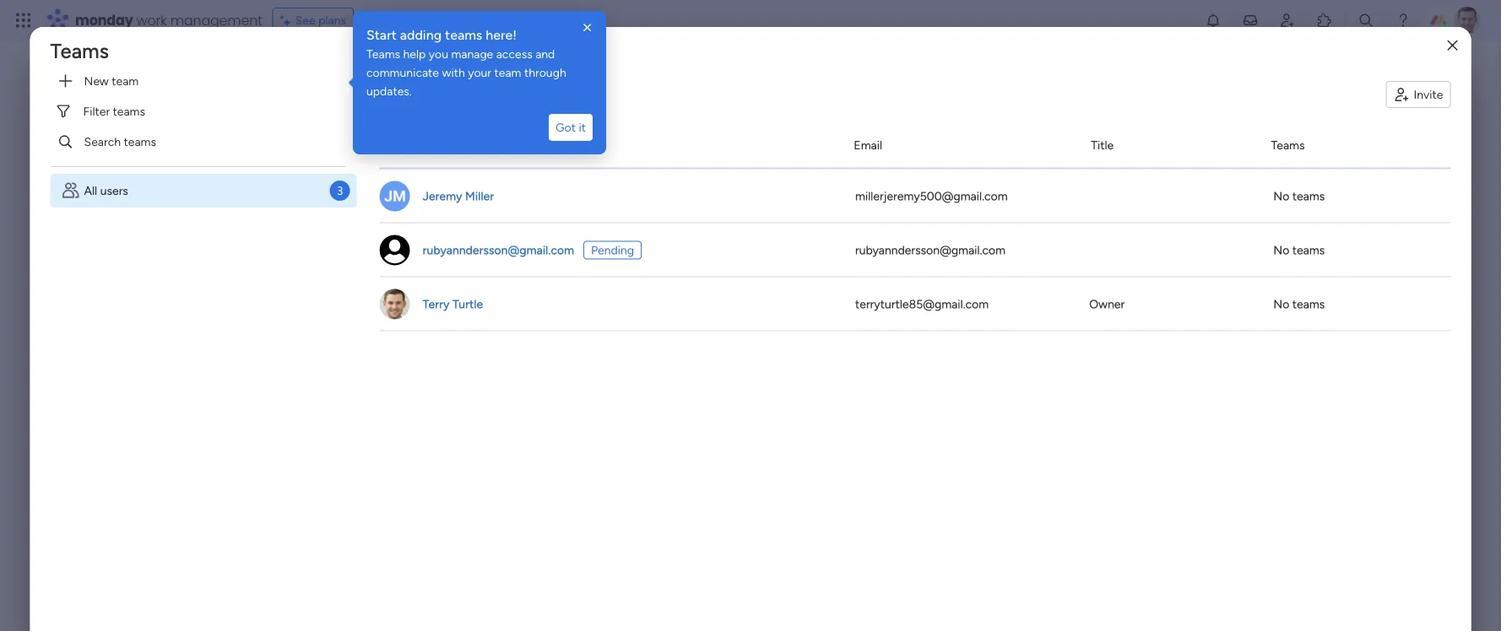 Task type: vqa. For each thing, say whether or not it's contained in the screenshot.
the rightmost Owner group
no



Task type: locate. For each thing, give the bounding box(es) containing it.
1 vertical spatial users
[[100, 184, 128, 198]]

terry turtle image left the terry
[[380, 289, 410, 320]]

plans
[[318, 13, 346, 27]]

2 row from the top
[[380, 169, 1451, 223]]

select product image
[[15, 12, 32, 29]]

terry turtle
[[423, 297, 483, 312]]

grid
[[380, 122, 1451, 629]]

2 vertical spatial no teams
[[1274, 297, 1325, 312]]

search
[[84, 135, 121, 149]]

work
[[136, 11, 167, 30]]

terry turtle image up close icon
[[1454, 7, 1481, 34]]

you
[[429, 47, 448, 61]]

title
[[1091, 138, 1114, 152]]

2 vertical spatial no
[[1274, 297, 1290, 312]]

jeremy miller
[[423, 189, 494, 203]]

terry turtle image
[[1454, 7, 1481, 34], [380, 289, 410, 320]]

users up with
[[408, 38, 456, 63]]

teams
[[445, 27, 482, 43], [113, 104, 145, 119], [124, 135, 156, 149], [1293, 189, 1325, 203], [1293, 243, 1325, 258], [1293, 297, 1325, 312]]

0 vertical spatial all
[[380, 38, 403, 63]]

team right new
[[112, 74, 139, 88]]

name
[[396, 138, 428, 152]]

jeremy
[[423, 189, 462, 203]]

teams inside start adding teams here! teams help you manage access and communicate with your team through updates.
[[445, 27, 482, 43]]

new team button
[[50, 68, 145, 95]]

all
[[380, 38, 403, 63], [84, 184, 97, 198]]

1 no from the top
[[1274, 189, 1290, 203]]

0 vertical spatial users
[[408, 38, 456, 63]]

row group
[[380, 169, 1451, 331]]

2 horizontal spatial teams
[[1271, 138, 1305, 152]]

apps image
[[1316, 12, 1333, 29]]

no teams for millerjeremy500@gmail.com
[[1274, 189, 1325, 203]]

jeremy miller image
[[380, 181, 410, 212]]

team down access
[[494, 65, 521, 80]]

0 vertical spatial all users
[[380, 38, 456, 63]]

0 horizontal spatial team
[[112, 74, 139, 88]]

all users down "search"
[[84, 184, 128, 198]]

1 horizontal spatial rubyanndersson@gmail.com
[[855, 243, 1006, 258]]

miller
[[465, 189, 494, 203]]

your
[[468, 65, 491, 80]]

row containing jeremy miller
[[380, 169, 1451, 223]]

teams
[[50, 38, 109, 63], [366, 47, 400, 61], [1271, 138, 1305, 152]]

team
[[494, 65, 521, 80], [112, 74, 139, 88]]

0 vertical spatial no
[[1274, 189, 1290, 203]]

teams inside 'button'
[[124, 135, 156, 149]]

rubyanndersson@gmail.com
[[423, 243, 574, 258], [855, 243, 1006, 258]]

updates.
[[366, 84, 412, 98]]

1 vertical spatial no teams
[[1274, 243, 1325, 258]]

users down 'search teams'
[[100, 184, 128, 198]]

email
[[854, 138, 882, 152]]

all users
[[380, 38, 456, 63], [84, 184, 128, 198]]

1 vertical spatial all
[[84, 184, 97, 198]]

rubyanndersson@gmail.com link
[[420, 242, 577, 259]]

3 row from the top
[[380, 223, 1451, 277]]

with margin right image
[[57, 133, 74, 150]]

1 rubyanndersson@gmail.com from the left
[[423, 243, 574, 258]]

users
[[408, 38, 456, 63], [100, 184, 128, 198]]

0 horizontal spatial rubyanndersson@gmail.com
[[423, 243, 574, 258]]

0 horizontal spatial all
[[84, 184, 97, 198]]

1 no teams from the top
[[1274, 189, 1325, 203]]

1 horizontal spatial all
[[380, 38, 403, 63]]

1 vertical spatial no
[[1274, 243, 1290, 258]]

0 horizontal spatial terry turtle image
[[380, 289, 410, 320]]

no for rubyanndersson@gmail.com
[[1274, 243, 1290, 258]]

1 horizontal spatial users
[[408, 38, 456, 63]]

3 no teams from the top
[[1274, 297, 1325, 312]]

row containing name
[[380, 122, 1451, 169]]

2 no teams from the top
[[1274, 243, 1325, 258]]

see
[[295, 13, 315, 27]]

teams inside 'popup button'
[[113, 104, 145, 119]]

got it button
[[549, 114, 593, 141]]

see plans button
[[272, 8, 354, 33]]

1 horizontal spatial teams
[[366, 47, 400, 61]]

1 vertical spatial all users
[[84, 184, 128, 198]]

1 horizontal spatial team
[[494, 65, 521, 80]]

row containing terry turtle
[[380, 277, 1451, 331]]

0 horizontal spatial users
[[100, 184, 128, 198]]

all users up communicate
[[380, 38, 456, 63]]

monday
[[75, 11, 133, 30]]

2 rubyanndersson@gmail.com from the left
[[855, 243, 1006, 258]]

None search field
[[380, 81, 582, 108]]

team inside start adding teams here! teams help you manage access and communicate with your team through updates.
[[494, 65, 521, 80]]

0 vertical spatial no teams
[[1274, 189, 1325, 203]]

1 row from the top
[[380, 122, 1451, 169]]

rubyanndersson@gmail.com down millerjeremy500@gmail.com
[[855, 243, 1006, 258]]

inbox image
[[1242, 12, 1259, 29]]

no
[[1274, 189, 1290, 203], [1274, 243, 1290, 258], [1274, 297, 1290, 312]]

rubyanndersson@gmail.com down miller
[[423, 243, 574, 258]]

all left help
[[380, 38, 403, 63]]

communicate
[[366, 65, 439, 80]]

invite
[[1414, 87, 1443, 102]]

row containing rubyanndersson@gmail.com
[[380, 223, 1451, 277]]

turtle
[[453, 297, 483, 312]]

row group containing jeremy miller
[[380, 169, 1451, 331]]

all down "search"
[[84, 184, 97, 198]]

filter teams
[[83, 104, 145, 119]]

terry
[[423, 297, 450, 312]]

row
[[380, 122, 1451, 169], [380, 169, 1451, 223], [380, 223, 1451, 277], [380, 277, 1451, 331]]

0 horizontal spatial all users
[[84, 184, 128, 198]]

2 no from the top
[[1274, 243, 1290, 258]]

4 row from the top
[[380, 277, 1451, 331]]

0 vertical spatial terry turtle image
[[1454, 7, 1481, 34]]

no teams
[[1274, 189, 1325, 203], [1274, 243, 1325, 258], [1274, 297, 1325, 312]]



Task type: describe. For each thing, give the bounding box(es) containing it.
grid containing name
[[380, 122, 1451, 629]]

terry turtle link
[[420, 296, 486, 313]]

rubyanndersson@gmail.com image
[[380, 235, 410, 266]]

close image
[[579, 19, 596, 36]]

filter teams button
[[50, 98, 346, 125]]

teams inside row
[[1271, 138, 1305, 152]]

terryturtle85@gmail.com
[[855, 297, 989, 312]]

1 horizontal spatial all users
[[380, 38, 456, 63]]

teams inside start adding teams here! teams help you manage access and communicate with your team through updates.
[[366, 47, 400, 61]]

search teams
[[84, 135, 156, 149]]

no teams for rubyanndersson@gmail.com
[[1274, 243, 1325, 258]]

filter
[[83, 104, 110, 119]]

notifications image
[[1205, 12, 1222, 29]]

manage
[[451, 47, 493, 61]]

close image
[[1448, 39, 1458, 52]]

with
[[442, 65, 465, 80]]

see plans
[[295, 13, 346, 27]]

got it
[[556, 120, 586, 135]]

help image
[[1395, 12, 1412, 29]]

and
[[535, 47, 555, 61]]

invite button
[[1386, 81, 1451, 108]]

team inside new team button
[[112, 74, 139, 88]]

1 vertical spatial terry turtle image
[[380, 289, 410, 320]]

adding
[[400, 27, 442, 43]]

search everything image
[[1358, 12, 1375, 29]]

got
[[556, 120, 576, 135]]

0 horizontal spatial teams
[[50, 38, 109, 63]]

management
[[170, 11, 262, 30]]

new
[[84, 74, 109, 88]]

start adding teams here! teams help you manage access and communicate with your team through updates.
[[366, 27, 569, 98]]

monday work management
[[75, 11, 262, 30]]

1 horizontal spatial terry turtle image
[[1454, 7, 1481, 34]]

start adding teams here! heading
[[366, 24, 525, 45]]

owner
[[1089, 297, 1125, 312]]

with margin right image
[[57, 73, 74, 90]]

3
[[337, 184, 343, 198]]

3 no from the top
[[1274, 297, 1290, 312]]

access
[[496, 47, 533, 61]]

new team
[[84, 74, 139, 88]]

no for millerjeremy500@gmail.com
[[1274, 189, 1290, 203]]

help
[[403, 47, 426, 61]]

pending
[[591, 243, 634, 258]]

invite members image
[[1279, 12, 1296, 29]]

search teams button
[[50, 128, 346, 155]]

through
[[524, 65, 566, 80]]

start
[[366, 27, 397, 43]]

here!
[[486, 27, 517, 43]]

jeremy miller link
[[420, 188, 497, 205]]

it
[[579, 120, 586, 135]]

millerjeremy500@gmail.com
[[855, 189, 1008, 203]]

Search by name or email search field
[[380, 81, 582, 108]]



